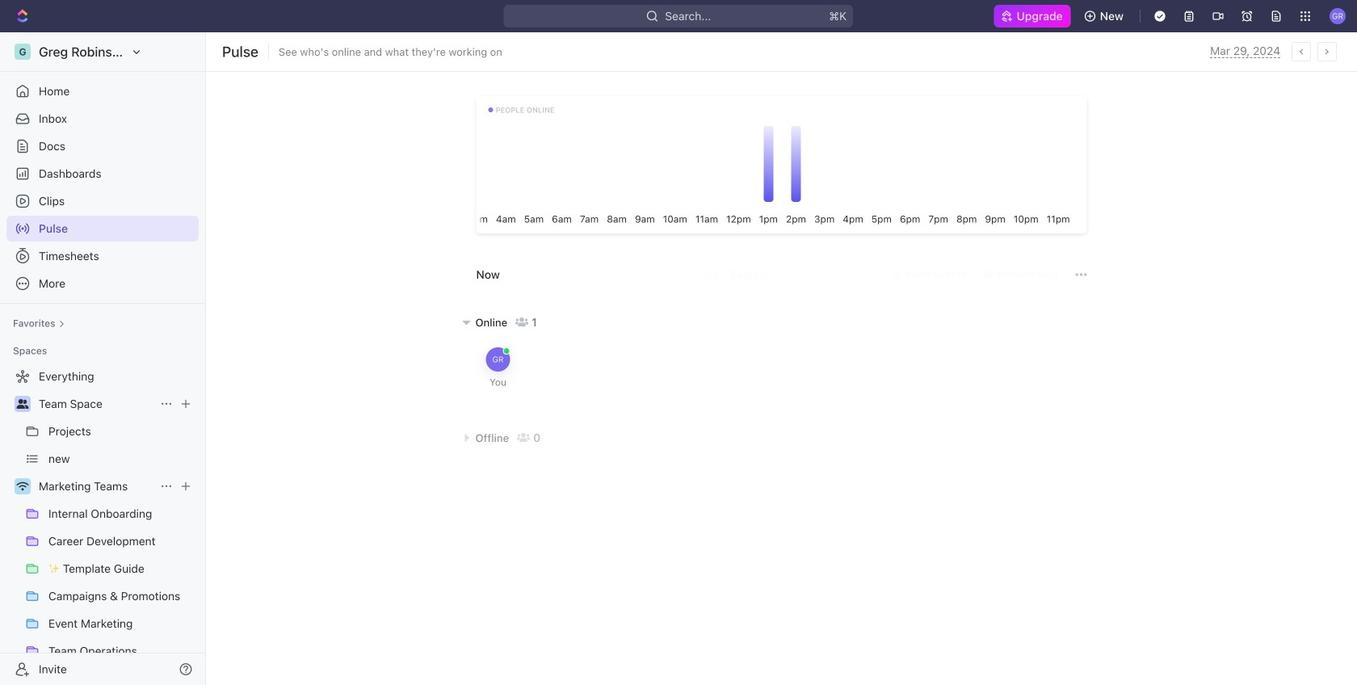 Task type: describe. For each thing, give the bounding box(es) containing it.
sidebar navigation
[[0, 32, 209, 685]]

user group image
[[17, 399, 29, 409]]

wifi image
[[17, 482, 29, 491]]



Task type: locate. For each thing, give the bounding box(es) containing it.
tree
[[6, 364, 199, 685]]

greg robinson's workspace, , element
[[15, 44, 31, 60]]

tree inside sidebar navigation
[[6, 364, 199, 685]]

Search... text field
[[730, 263, 871, 287]]



